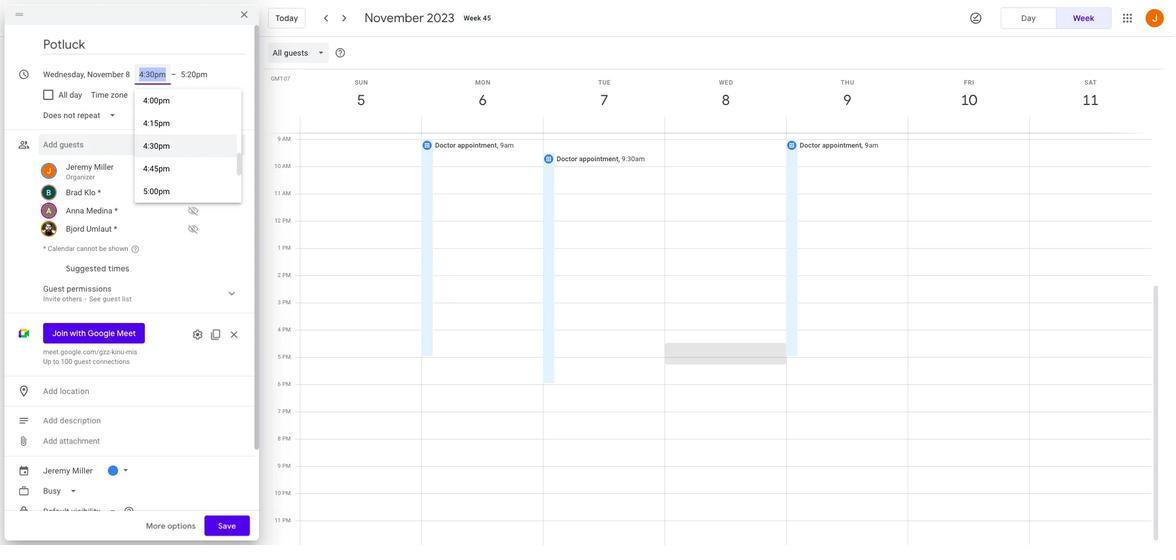 Task type: locate. For each thing, give the bounding box(es) containing it.
all
[[59, 90, 68, 99]]

1 vertical spatial am
[[282, 163, 291, 169]]

5 inside sun 5
[[356, 91, 365, 110]]

8 pm from the top
[[282, 408, 291, 415]]

fri 10
[[960, 79, 976, 110]]

2 doctor appointment , 9am from the left
[[800, 141, 879, 149]]

add for add location
[[43, 387, 58, 396]]

2 horizontal spatial appointment
[[822, 141, 862, 149]]

miller inside jeremy miller organizer
[[94, 162, 114, 172]]

* right klo
[[98, 188, 101, 197]]

2
[[278, 272, 281, 278]]

3 add from the top
[[43, 437, 57, 446]]

9am down 6 column header
[[500, 141, 514, 149]]

8 down wed
[[721, 91, 729, 110]]

0 horizontal spatial 8
[[278, 436, 281, 442]]

9
[[843, 91, 851, 110], [278, 136, 281, 142], [278, 463, 281, 469]]

, left 9:30am
[[618, 155, 620, 163]]

0 horizontal spatial 7
[[278, 408, 281, 415]]

option group
[[1001, 7, 1112, 29]]

1 add from the top
[[43, 387, 58, 396]]

sat 11
[[1082, 79, 1098, 110]]

6 pm from the top
[[282, 354, 291, 360]]

10 up 11 am
[[274, 163, 281, 169]]

8 pm
[[278, 436, 291, 442]]

miller for jeremy miller
[[72, 466, 93, 475]]

miller down attachment
[[72, 466, 93, 475]]

jeremy down add attachment button
[[43, 466, 70, 475]]

option group containing day
[[1001, 7, 1112, 29]]

10 for 10 pm
[[274, 490, 281, 496]]

2 vertical spatial 10
[[274, 490, 281, 496]]

wed
[[719, 79, 733, 86]]

appointment left 9:30am
[[579, 155, 618, 163]]

add location
[[43, 387, 89, 396]]

11 for 11 pm
[[274, 517, 281, 524]]

0 vertical spatial add
[[43, 387, 58, 396]]

11 for 11 am
[[274, 190, 281, 197]]

doctor appointment , 9am down 6 column header
[[435, 141, 514, 149]]

thursday, november 9 element
[[834, 87, 861, 114]]

1 vertical spatial guest
[[74, 358, 91, 366]]

2 add from the top
[[43, 416, 58, 425]]

all day
[[59, 90, 82, 99]]

None field
[[268, 43, 333, 63], [39, 105, 125, 126], [39, 481, 86, 502], [268, 43, 333, 63], [39, 105, 125, 126], [39, 481, 86, 502]]

0 vertical spatial 11
[[1082, 91, 1098, 110]]

pm for 11 pm
[[282, 517, 291, 524]]

3 pm from the top
[[282, 272, 291, 278]]

1
[[278, 245, 281, 251]]

guest left the list
[[103, 295, 120, 303]]

0 vertical spatial miller
[[94, 162, 114, 172]]

5:00pm option
[[135, 180, 237, 203]]

07
[[284, 76, 290, 82]]

guests invited to this event. tree
[[39, 160, 245, 238]]

7 inside tue 7
[[600, 91, 608, 110]]

doctor appointment , 9am down '9' column header
[[800, 141, 879, 149]]

miller for jeremy miller organizer
[[94, 162, 114, 172]]

11 down 10 pm
[[274, 517, 281, 524]]

0 horizontal spatial 9am
[[500, 141, 514, 149]]

add up add attachment button
[[43, 416, 58, 425]]

* for anna medina *
[[114, 206, 118, 215]]

pm for 7 pm
[[282, 408, 291, 415]]

1 horizontal spatial 5
[[356, 91, 365, 110]]

1 doctor appointment , 9am from the left
[[435, 141, 514, 149]]

add inside "dropdown button"
[[43, 387, 58, 396]]

3 am from the top
[[282, 190, 291, 197]]

11 up 12
[[274, 190, 281, 197]]

10 up 11 pm
[[274, 490, 281, 496]]

1 vertical spatial jeremy
[[43, 466, 70, 475]]

pm right 2
[[282, 272, 291, 278]]

0 horizontal spatial appointment
[[458, 141, 497, 149]]

mon
[[475, 79, 491, 86]]

day
[[1021, 13, 1036, 23]]

week left 45 on the top left of page
[[464, 14, 481, 22]]

0 vertical spatial 10
[[960, 91, 976, 110]]

pm right 3
[[282, 299, 291, 306]]

pm right 4
[[282, 327, 291, 333]]

1 am from the top
[[282, 136, 291, 142]]

guest
[[103, 295, 120, 303], [74, 358, 91, 366]]

1 vertical spatial 9
[[278, 136, 281, 142]]

*
[[98, 188, 101, 197], [114, 206, 118, 215], [114, 224, 117, 233], [43, 245, 46, 253]]

1 pm from the top
[[282, 218, 291, 224]]

grid containing 5
[[264, 37, 1160, 545]]

0 horizontal spatial 5
[[278, 354, 281, 360]]

am
[[282, 136, 291, 142], [282, 163, 291, 169], [282, 190, 291, 197]]

7 pm from the top
[[282, 381, 291, 387]]

10 pm
[[274, 490, 291, 496]]

11 inside column header
[[1082, 91, 1098, 110]]

pm right 1
[[282, 245, 291, 251]]

* right medina
[[114, 206, 118, 215]]

1 horizontal spatial miller
[[94, 162, 114, 172]]

7 down the tue
[[600, 91, 608, 110]]

pm for 10 pm
[[282, 490, 291, 496]]

2 vertical spatial am
[[282, 190, 291, 197]]

11 pm
[[274, 517, 291, 524]]

week for week 45
[[464, 14, 481, 22]]

Start time text field
[[139, 68, 166, 81]]

0 horizontal spatial doctor appointment , 9am
[[435, 141, 514, 149]]

6 up 7 pm
[[278, 381, 281, 387]]

am down 9 am
[[282, 163, 291, 169]]

up
[[43, 358, 51, 366]]

grid
[[264, 37, 1160, 545]]

sat
[[1084, 79, 1097, 86]]

2 horizontal spatial doctor
[[800, 141, 820, 149]]

0 vertical spatial 6
[[478, 91, 486, 110]]

pm up 6 pm
[[282, 354, 291, 360]]

2 am from the top
[[282, 163, 291, 169]]

9 inside thu 9
[[843, 91, 851, 110]]

2 pm from the top
[[282, 245, 291, 251]]

add location button
[[39, 381, 245, 402]]

tue
[[598, 79, 611, 86]]

connections
[[93, 358, 130, 366]]

time
[[91, 90, 109, 99]]

doctor
[[435, 141, 456, 149], [800, 141, 820, 149], [557, 155, 577, 163]]

0 vertical spatial 7
[[600, 91, 608, 110]]

4:30pm
[[143, 141, 170, 151]]

doctor appointment , 9:30am
[[557, 155, 645, 163]]

1 horizontal spatial 9am
[[865, 141, 879, 149]]

add left attachment
[[43, 437, 57, 446]]

day
[[70, 90, 82, 99]]

1 horizontal spatial 8
[[721, 91, 729, 110]]

pm down 8 pm
[[282, 463, 291, 469]]

2 vertical spatial 9
[[278, 463, 281, 469]]

mis
[[126, 348, 137, 356]]

join
[[52, 328, 68, 339]]

to element
[[171, 70, 176, 79]]

am up 10 am
[[282, 136, 291, 142]]

add inside dropdown button
[[43, 416, 58, 425]]

0 vertical spatial 5
[[356, 91, 365, 110]]

show schedule of bjord umlaut image
[[184, 220, 202, 238]]

jeremy for jeremy miller
[[43, 466, 70, 475]]

1 horizontal spatial week
[[1073, 13, 1094, 23]]

1 horizontal spatial 6
[[478, 91, 486, 110]]

4:00pm option
[[135, 89, 237, 112]]

medina
[[86, 206, 112, 215]]

1 horizontal spatial guest
[[103, 295, 120, 303]]

1 vertical spatial 7
[[278, 408, 281, 415]]

0 vertical spatial 9
[[843, 91, 851, 110]]

0 horizontal spatial week
[[464, 14, 481, 22]]

description
[[60, 416, 101, 425]]

* inside brad klo tree item
[[98, 188, 101, 197]]

miller
[[94, 162, 114, 172], [72, 466, 93, 475]]

11
[[1082, 91, 1098, 110], [274, 190, 281, 197], [274, 517, 281, 524]]

friday, november 10 element
[[956, 87, 982, 114]]

0 vertical spatial jeremy
[[66, 162, 92, 172]]

pm down 10 pm
[[282, 517, 291, 524]]

jeremy inside jeremy miller organizer
[[66, 162, 92, 172]]

pm down 9 pm
[[282, 490, 291, 496]]

today button
[[268, 5, 305, 32]]

sun
[[355, 79, 368, 86]]

9 up 10 am
[[278, 136, 281, 142]]

others
[[62, 295, 82, 303]]

8 up 9 pm
[[278, 436, 281, 442]]

week inside radio
[[1073, 13, 1094, 23]]

10
[[960, 91, 976, 110], [274, 163, 281, 169], [274, 490, 281, 496]]

7
[[600, 91, 608, 110], [278, 408, 281, 415]]

12
[[274, 218, 281, 224]]

0 horizontal spatial miller
[[72, 466, 93, 475]]

add inside button
[[43, 437, 57, 446]]

add left location at left bottom
[[43, 387, 58, 396]]

week for week
[[1073, 13, 1094, 23]]

1 vertical spatial 10
[[274, 163, 281, 169]]

week right day radio
[[1073, 13, 1094, 23]]

6 inside mon 6
[[478, 91, 486, 110]]

8 inside 'wed 8'
[[721, 91, 729, 110]]

9 up 10 pm
[[278, 463, 281, 469]]

miller up organizer at left top
[[94, 162, 114, 172]]

november
[[365, 10, 424, 26]]

1 pm
[[278, 245, 291, 251]]

11 column header
[[1029, 69, 1151, 133]]

kinu-
[[112, 348, 126, 356]]

1 9am from the left
[[500, 141, 514, 149]]

4 pm from the top
[[282, 299, 291, 306]]

add attachment
[[43, 437, 100, 446]]

week
[[1073, 13, 1094, 23], [464, 14, 481, 22]]

10 column header
[[908, 69, 1030, 133]]

11 down sat
[[1082, 91, 1098, 110]]

pm for 4 pm
[[282, 327, 291, 333]]

, down 6 column header
[[497, 141, 498, 149]]

10 pm from the top
[[282, 463, 291, 469]]

jeremy up organizer at left top
[[66, 162, 92, 172]]

anna medina tree item
[[39, 202, 245, 220]]

calendar
[[48, 245, 75, 253]]

add for add attachment
[[43, 437, 57, 446]]

5 down 4
[[278, 354, 281, 360]]

* inside 'anna medina' "tree item"
[[114, 206, 118, 215]]

1 vertical spatial 6
[[278, 381, 281, 387]]

5 column header
[[300, 69, 422, 133]]

Week radio
[[1056, 7, 1112, 29]]

shown
[[108, 245, 128, 253]]

* for bjord umlaut *
[[114, 224, 117, 233]]

9 pm from the top
[[282, 436, 291, 442]]

pm up 7 pm
[[282, 381, 291, 387]]

appointment
[[458, 141, 497, 149], [822, 141, 862, 149], [579, 155, 618, 163]]

guest down meet.google.com/gzz-
[[74, 358, 91, 366]]

0 vertical spatial am
[[282, 136, 291, 142]]

* right umlaut
[[114, 224, 117, 233]]

saturday, november 11 element
[[1078, 87, 1104, 114]]

, down '9' column header
[[862, 141, 863, 149]]

10 for 10 am
[[274, 163, 281, 169]]

* for brad klo *
[[98, 188, 101, 197]]

pm
[[282, 218, 291, 224], [282, 245, 291, 251], [282, 272, 291, 278], [282, 299, 291, 306], [282, 327, 291, 333], [282, 354, 291, 360], [282, 381, 291, 387], [282, 408, 291, 415], [282, 436, 291, 442], [282, 463, 291, 469], [282, 490, 291, 496], [282, 517, 291, 524]]

today
[[275, 13, 298, 23]]

5 down the sun
[[356, 91, 365, 110]]

2 vertical spatial add
[[43, 437, 57, 446]]

attachment
[[59, 437, 100, 446]]

thu 9
[[841, 79, 855, 110]]

0 horizontal spatial doctor
[[435, 141, 456, 149]]

pm right 12
[[282, 218, 291, 224]]

11 pm from the top
[[282, 490, 291, 496]]

12 pm from the top
[[282, 517, 291, 524]]

End time text field
[[181, 68, 208, 81]]

6 down the mon
[[478, 91, 486, 110]]

2 pm
[[278, 272, 291, 278]]

0 horizontal spatial guest
[[74, 358, 91, 366]]

jeremy
[[66, 162, 92, 172], [43, 466, 70, 475]]

appointment down '9' column header
[[822, 141, 862, 149]]

5 pm from the top
[[282, 327, 291, 333]]

9am down '9' column header
[[865, 141, 879, 149]]

am up 12 pm
[[282, 190, 291, 197]]

pm up 9 pm
[[282, 436, 291, 442]]

10 down fri
[[960, 91, 976, 110]]

anna medina *
[[66, 206, 118, 215]]

1 vertical spatial add
[[43, 416, 58, 425]]

12 pm
[[274, 218, 291, 224]]

7 down 6 pm
[[278, 408, 281, 415]]

2 vertical spatial 11
[[274, 517, 281, 524]]

0 vertical spatial 8
[[721, 91, 729, 110]]

organizer
[[66, 173, 95, 181]]

1 horizontal spatial doctor appointment , 9am
[[800, 141, 879, 149]]

suggested
[[66, 264, 106, 274]]

pm down 6 pm
[[282, 408, 291, 415]]

2 horizontal spatial ,
[[862, 141, 863, 149]]

pm for 12 pm
[[282, 218, 291, 224]]

,
[[497, 141, 498, 149], [862, 141, 863, 149], [618, 155, 620, 163]]

5 pm
[[278, 354, 291, 360]]

1 horizontal spatial ,
[[618, 155, 620, 163]]

–
[[171, 70, 176, 79]]

am for 11 am
[[282, 190, 291, 197]]

1 vertical spatial miller
[[72, 466, 93, 475]]

1 vertical spatial 11
[[274, 190, 281, 197]]

jeremy miller organizer
[[66, 162, 114, 181]]

3
[[278, 299, 281, 306]]

mon 6
[[475, 79, 491, 110]]

1 vertical spatial 5
[[278, 354, 281, 360]]

1 horizontal spatial 7
[[600, 91, 608, 110]]

9 down "thu"
[[843, 91, 851, 110]]

* inside "bjord umlaut" tree item
[[114, 224, 117, 233]]

7 pm
[[278, 408, 291, 415]]

appointment down 6 column header
[[458, 141, 497, 149]]

Guests text field
[[43, 135, 241, 155]]

add description
[[43, 416, 101, 425]]



Task type: vqa. For each thing, say whether or not it's contained in the screenshot.


Task type: describe. For each thing, give the bounding box(es) containing it.
guest inside the meet.google.com/gzz-kinu-mis up to 100 guest connections
[[74, 358, 91, 366]]

zone
[[111, 90, 128, 99]]

7 column header
[[543, 69, 665, 133]]

2023
[[427, 10, 455, 26]]

4:45pm
[[143, 164, 170, 173]]

bjord umlaut tree item
[[39, 220, 245, 238]]

week 45
[[464, 14, 491, 22]]

6 column header
[[421, 69, 544, 133]]

6 pm
[[278, 381, 291, 387]]

gmt-
[[271, 76, 284, 82]]

november 2023
[[365, 10, 455, 26]]

1 vertical spatial 8
[[278, 436, 281, 442]]

pm for 2 pm
[[282, 272, 291, 278]]

list
[[122, 295, 132, 303]]

brad klo tree item
[[39, 183, 245, 202]]

gmt-07
[[271, 76, 290, 82]]

anna
[[66, 206, 84, 215]]

0 horizontal spatial 6
[[278, 381, 281, 387]]

9 pm
[[278, 463, 291, 469]]

* calendar cannot be shown
[[43, 245, 128, 253]]

pm for 1 pm
[[282, 245, 291, 251]]

guest
[[43, 285, 65, 294]]

times
[[108, 264, 129, 274]]

100
[[61, 358, 72, 366]]

to
[[53, 358, 59, 366]]

Add title text field
[[43, 36, 245, 53]]

umlaut
[[86, 224, 112, 233]]

klo
[[84, 188, 96, 197]]

10 inside column header
[[960, 91, 976, 110]]

0 horizontal spatial ,
[[497, 141, 498, 149]]

am for 9 am
[[282, 136, 291, 142]]

sun 5
[[355, 79, 368, 110]]

cannot
[[77, 245, 97, 253]]

see guest list
[[89, 295, 132, 303]]

bjord
[[66, 224, 84, 233]]

9 am
[[278, 136, 291, 142]]

location
[[60, 387, 89, 396]]

permissions
[[67, 285, 112, 294]]

4:15pm
[[143, 119, 170, 128]]

8 column header
[[665, 69, 787, 133]]

5:00pm
[[143, 187, 170, 196]]

* left calendar
[[43, 245, 46, 253]]

join with google meet link
[[43, 323, 145, 344]]

start time list box
[[135, 89, 241, 203]]

4:15pm option
[[135, 112, 237, 135]]

4:30pm option
[[135, 135, 237, 157]]

pm for 8 pm
[[282, 436, 291, 442]]

0 vertical spatial guest
[[103, 295, 120, 303]]

pm for 3 pm
[[282, 299, 291, 306]]

guest permissions
[[43, 285, 112, 294]]

meet.google.com/gzz-
[[43, 348, 112, 356]]

be
[[99, 245, 107, 253]]

9 column header
[[786, 69, 908, 133]]

see
[[89, 295, 101, 303]]

4:00pm
[[143, 96, 170, 105]]

9 for 9 am
[[278, 136, 281, 142]]

jeremy for jeremy miller organizer
[[66, 162, 92, 172]]

1 horizontal spatial appointment
[[579, 155, 618, 163]]

bjord umlaut *
[[66, 224, 117, 233]]

brad klo *
[[66, 188, 101, 197]]

suggested times button
[[61, 258, 134, 279]]

meet
[[117, 328, 136, 339]]

tuesday, november 7 element
[[591, 87, 617, 114]]

Day radio
[[1001, 7, 1057, 29]]

9 for 9 pm
[[278, 463, 281, 469]]

4 pm
[[278, 327, 291, 333]]

suggested times
[[66, 264, 129, 274]]

with
[[70, 328, 86, 339]]

am for 10 am
[[282, 163, 291, 169]]

add for add description
[[43, 416, 58, 425]]

brad
[[66, 188, 82, 197]]

11 am
[[274, 190, 291, 197]]

invite others
[[43, 295, 82, 303]]

meet.google.com/gzz-kinu-mis up to 100 guest connections
[[43, 348, 137, 366]]

9:30am
[[622, 155, 645, 163]]

add description button
[[39, 411, 245, 431]]

tue 7
[[598, 79, 611, 110]]

pm for 6 pm
[[282, 381, 291, 387]]

Start date text field
[[43, 68, 130, 81]]

2 9am from the left
[[865, 141, 879, 149]]

time zone
[[91, 90, 128, 99]]

wednesday, november 8 element
[[713, 87, 739, 114]]

jeremy miller
[[43, 466, 93, 475]]

pm for 9 pm
[[282, 463, 291, 469]]

10 am
[[274, 163, 291, 169]]

show schedule of anna medina image
[[184, 202, 202, 220]]

invite
[[43, 295, 60, 303]]

time zone button
[[87, 85, 133, 105]]

4:45pm option
[[135, 157, 237, 180]]

45
[[483, 14, 491, 22]]

join with google meet
[[52, 328, 136, 339]]

fri
[[964, 79, 975, 86]]

thu
[[841, 79, 855, 86]]

monday, november 6 element
[[470, 87, 496, 114]]

3 pm
[[278, 299, 291, 306]]

1 horizontal spatial doctor
[[557, 155, 577, 163]]

jeremy miller, organizer tree item
[[39, 160, 245, 183]]

add attachment button
[[39, 431, 104, 452]]

pm for 5 pm
[[282, 354, 291, 360]]

sunday, november 5 element
[[348, 87, 374, 114]]

4
[[278, 327, 281, 333]]



